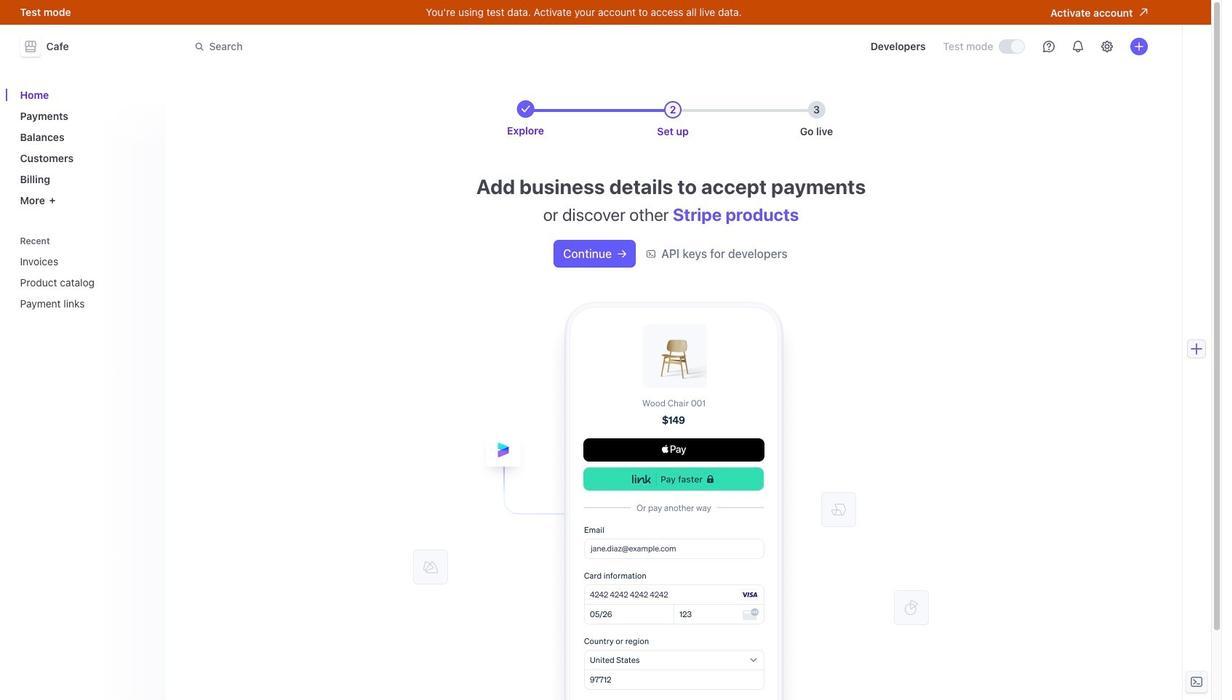 Task type: vqa. For each thing, say whether or not it's contained in the screenshot.
business
no



Task type: describe. For each thing, give the bounding box(es) containing it.
notifications image
[[1072, 41, 1084, 52]]

Test mode checkbox
[[1000, 40, 1024, 53]]

svg image
[[618, 250, 627, 259]]

core navigation links element
[[14, 83, 157, 213]]

clear history image
[[142, 237, 151, 246]]



Task type: locate. For each thing, give the bounding box(es) containing it.
1 recent element from the top
[[14, 231, 157, 316]]

2 recent element from the top
[[14, 250, 157, 316]]

recent element
[[14, 231, 157, 316], [14, 250, 157, 316]]

settings image
[[1102, 41, 1113, 52]]

help image
[[1043, 41, 1055, 52]]

Search text field
[[186, 33, 596, 60]]

None search field
[[186, 33, 596, 60]]



